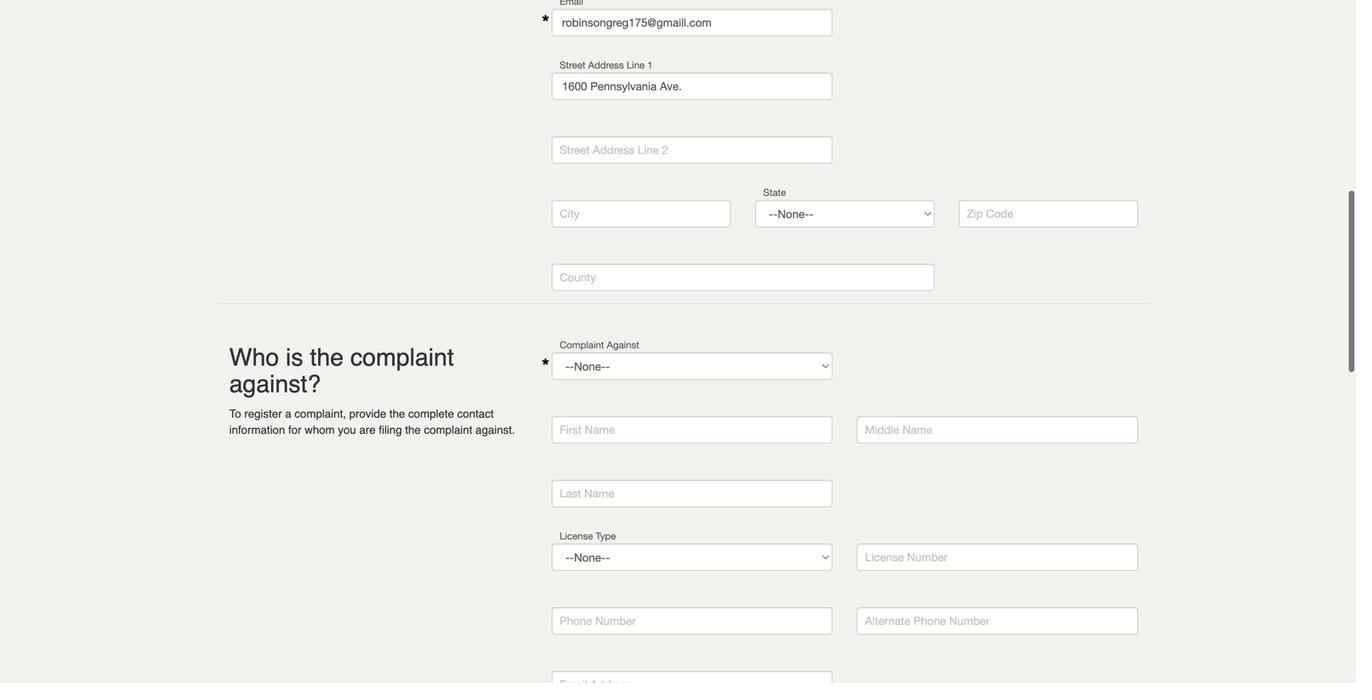 Task type: locate. For each thing, give the bounding box(es) containing it.
1 street from the top
[[560, 59, 586, 71]]

license number
[[865, 551, 948, 564]]

complaint,
[[295, 408, 346, 421]]

name right last
[[585, 487, 615, 501]]

last
[[560, 487, 581, 501]]

Email text field
[[552, 9, 833, 36]]

street up city
[[560, 143, 590, 157]]

city
[[560, 207, 580, 220]]

complaint inside to register a complaint, provide the complete contact information for whom you are filing the complaint against.
[[424, 424, 472, 437]]

0 horizontal spatial license
[[560, 531, 593, 542]]

Zip Code text field
[[959, 200, 1139, 228]]

the inside who is the complaint against?
[[310, 344, 344, 372]]

complaint down the complete
[[424, 424, 472, 437]]

1 horizontal spatial number
[[907, 551, 948, 564]]

name right first
[[585, 424, 615, 437]]

the right is
[[310, 344, 344, 372]]

1 horizontal spatial phone
[[914, 615, 946, 628]]

0 vertical spatial line
[[627, 59, 645, 71]]

phone
[[560, 615, 592, 628], [914, 615, 946, 628]]

1 vertical spatial the
[[390, 408, 405, 421]]

filing
[[379, 424, 402, 437]]

address left 2
[[593, 143, 635, 157]]

line left 2
[[638, 143, 659, 157]]

1 vertical spatial line
[[638, 143, 659, 157]]

complaint up the complete
[[350, 344, 454, 372]]

1 phone from the left
[[560, 615, 592, 628]]

0 vertical spatial complaint
[[350, 344, 454, 372]]

1 vertical spatial complaint
[[424, 424, 472, 437]]

Alternate Phone Number text field
[[857, 608, 1139, 635]]

line left 1 at the left top
[[627, 59, 645, 71]]

address
[[588, 59, 624, 71], [593, 143, 635, 157]]

code
[[986, 207, 1014, 220]]

name
[[585, 424, 615, 437], [903, 424, 933, 437], [585, 487, 615, 501]]

2 phone from the left
[[914, 615, 946, 628]]

1 vertical spatial address
[[593, 143, 635, 157]]

Email Address text field
[[552, 672, 833, 684]]

street
[[560, 59, 586, 71], [560, 143, 590, 157]]

2 vertical spatial the
[[405, 424, 421, 437]]

name right middle
[[903, 424, 933, 437]]

the right filing
[[405, 424, 421, 437]]

number for phone number
[[595, 615, 636, 628]]

2 street from the top
[[560, 143, 590, 157]]

against?
[[229, 371, 321, 398]]

0 horizontal spatial phone
[[560, 615, 592, 628]]

license up alternate
[[865, 551, 904, 564]]

License Number text field
[[857, 544, 1139, 572]]

Street Address Line 1 text field
[[552, 73, 833, 100]]

street left 1 at the left top
[[560, 59, 586, 71]]

license left 'type'
[[560, 531, 593, 542]]

who
[[229, 344, 279, 372]]

0 vertical spatial license
[[560, 531, 593, 542]]

1 vertical spatial license
[[865, 551, 904, 564]]

register
[[244, 408, 282, 421]]

address for 1
[[588, 59, 624, 71]]

are
[[359, 424, 376, 437]]

type
[[596, 531, 616, 542]]

is
[[286, 344, 303, 372]]

line
[[627, 59, 645, 71], [638, 143, 659, 157]]

0 vertical spatial street
[[560, 59, 586, 71]]

number
[[907, 551, 948, 564], [595, 615, 636, 628], [949, 615, 990, 628]]

line for 1
[[627, 59, 645, 71]]

phone number
[[560, 615, 636, 628]]

0 vertical spatial the
[[310, 344, 344, 372]]

1
[[648, 59, 653, 71]]

the up filing
[[390, 408, 405, 421]]

1 horizontal spatial license
[[865, 551, 904, 564]]

license
[[560, 531, 593, 542], [865, 551, 904, 564]]

the
[[310, 344, 344, 372], [390, 408, 405, 421], [405, 424, 421, 437]]

0 horizontal spatial number
[[595, 615, 636, 628]]

2 horizontal spatial number
[[949, 615, 990, 628]]

0 vertical spatial address
[[588, 59, 624, 71]]

complaint
[[350, 344, 454, 372], [424, 424, 472, 437]]

name for first name
[[585, 424, 615, 437]]

against
[[607, 340, 640, 351]]

1 vertical spatial street
[[560, 143, 590, 157]]

address left 1 at the left top
[[588, 59, 624, 71]]

Phone Number text field
[[552, 608, 833, 635]]

to
[[229, 408, 241, 421]]



Task type: describe. For each thing, give the bounding box(es) containing it.
middle
[[865, 424, 900, 437]]

alternate phone number
[[865, 615, 990, 628]]

street address line 2
[[560, 143, 669, 157]]

against.
[[476, 424, 515, 437]]

information
[[229, 424, 285, 437]]

address for 2
[[593, 143, 635, 157]]

contact
[[457, 408, 494, 421]]

county
[[560, 271, 596, 284]]

name for middle name
[[903, 424, 933, 437]]

a
[[285, 408, 292, 421]]

zip code
[[967, 207, 1014, 220]]

middle name
[[865, 424, 933, 437]]

Middle Name text field
[[857, 417, 1139, 444]]

street for street address line 1
[[560, 59, 586, 71]]

license for license number
[[865, 551, 904, 564]]

first
[[560, 424, 582, 437]]

state
[[764, 187, 786, 198]]

first name
[[560, 424, 615, 437]]

2
[[662, 143, 669, 157]]

complete
[[408, 408, 454, 421]]

street address line 1
[[560, 59, 653, 71]]

license type
[[560, 531, 616, 542]]

Street Address Line 2 text field
[[552, 136, 833, 164]]

complaint
[[560, 340, 604, 351]]

whom
[[305, 424, 335, 437]]

last name
[[560, 487, 615, 501]]

license for license type
[[560, 531, 593, 542]]

you
[[338, 424, 356, 437]]

County text field
[[552, 264, 935, 291]]

zip
[[967, 207, 983, 220]]

street for street address line 2
[[560, 143, 590, 157]]

City text field
[[552, 200, 731, 228]]

who is the complaint against?
[[229, 344, 454, 398]]

provide
[[349, 408, 386, 421]]

complaint against
[[560, 340, 640, 351]]

alternate
[[865, 615, 911, 628]]

line for 2
[[638, 143, 659, 157]]

name for last name
[[585, 487, 615, 501]]

number for license number
[[907, 551, 948, 564]]

for
[[288, 424, 302, 437]]

complaint inside who is the complaint against?
[[350, 344, 454, 372]]

Last Name text field
[[552, 480, 833, 508]]

First Name text field
[[552, 417, 833, 444]]

to register a complaint, provide the complete contact information for whom you are filing the complaint against.
[[229, 408, 515, 437]]



Task type: vqa. For each thing, say whether or not it's contained in the screenshot.
Line related to 1
yes



